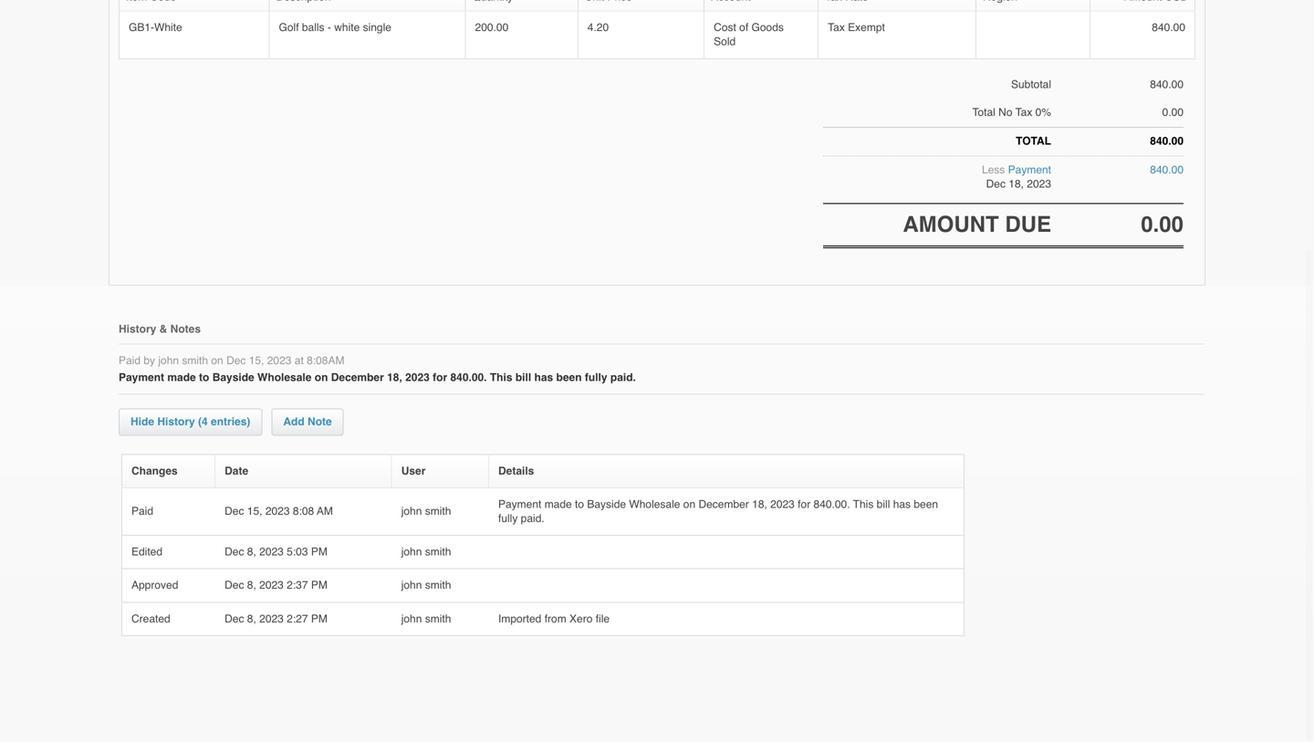 Task type: describe. For each thing, give the bounding box(es) containing it.
smith for dec 8, 2023 5:03 pm
[[425, 546, 451, 558]]

4.20
[[588, 21, 609, 34]]

december inside "payment made to bayside wholesale on december 18, 2023 for 840.00. this bill has been fully paid."
[[699, 498, 749, 511]]

smith inside paid by john smith on dec 15, 2023 at 8:08am payment made to bayside wholesale on december 18, 2023 for 840.00. this bill has been fully paid.
[[182, 354, 208, 367]]

wholesale inside "payment made to bayside wholesale on december 18, 2023 for 840.00. this bill has been fully paid."
[[629, 498, 681, 511]]

imported
[[498, 612, 542, 625]]

made inside paid by john smith on dec 15, 2023 at 8:08am payment made to bayside wholesale on december 18, 2023 for 840.00. this bill has been fully paid.
[[167, 371, 196, 384]]

dec inside less payment dec 18, 2023
[[987, 178, 1006, 190]]

8, for dec 8, 2023 2:27 pm
[[247, 612, 256, 625]]

pm for 5:03
[[311, 546, 328, 558]]

bill inside "payment made to bayside wholesale on december 18, 2023 for 840.00. this bill has been fully paid."
[[877, 498, 890, 511]]

less
[[982, 163, 1005, 176]]

golf balls - white single
[[279, 21, 392, 34]]

2:37
[[287, 579, 308, 592]]

dec for dec 8, 2023 5:03 pm
[[225, 546, 244, 558]]

bayside inside paid by john smith on dec 15, 2023 at 8:08am payment made to bayside wholesale on december 18, 2023 for 840.00. this bill has been fully paid.
[[212, 371, 254, 384]]

1 horizontal spatial on
[[315, 371, 328, 384]]

john smith for dec 8, 2023 2:27 pm
[[401, 612, 454, 625]]

entries)
[[211, 416, 250, 428]]

john smith for dec 8, 2023 5:03 pm
[[401, 546, 454, 558]]

840.00. inside paid by john smith on dec 15, 2023 at 8:08am payment made to bayside wholesale on december 18, 2023 for 840.00. this bill has been fully paid.
[[450, 371, 487, 384]]

has inside "payment made to bayside wholesale on december 18, 2023 for 840.00. this bill has been fully paid."
[[893, 498, 911, 511]]

amount
[[903, 212, 999, 237]]

8:08
[[293, 505, 314, 518]]

18, inside less payment dec 18, 2023
[[1009, 178, 1024, 190]]

dec 15, 2023 8:08 am
[[225, 505, 336, 518]]

this inside "payment made to bayside wholesale on december 18, 2023 for 840.00. this bill has been fully paid."
[[853, 498, 874, 511]]

add note link
[[271, 409, 344, 436]]

john for dec 8, 2023 2:37 pm
[[401, 579, 422, 592]]

edited
[[131, 546, 166, 558]]

total
[[973, 106, 996, 119]]

made inside "payment made to bayside wholesale on december 18, 2023 for 840.00. this bill has been fully paid."
[[545, 498, 572, 511]]

2023 inside "payment made to bayside wholesale on december 18, 2023 for 840.00. this bill has been fully paid."
[[771, 498, 795, 511]]

0%
[[1036, 106, 1052, 119]]

&
[[159, 323, 167, 335]]

on inside "payment made to bayside wholesale on december 18, 2023 for 840.00. this bill has been fully paid."
[[684, 498, 696, 511]]

paid. inside paid by john smith on dec 15, 2023 at 8:08am payment made to bayside wholesale on december 18, 2023 for 840.00. this bill has been fully paid.
[[611, 371, 636, 384]]

john smith for dec 8, 2023 2:37 pm
[[401, 579, 454, 592]]

john for dec 15, 2023 8:08 am
[[401, 505, 422, 518]]

sold
[[714, 35, 736, 48]]

total
[[1016, 135, 1052, 147]]

18, inside paid by john smith on dec 15, 2023 at 8:08am payment made to bayside wholesale on december 18, 2023 for 840.00. this bill has been fully paid.
[[387, 371, 402, 384]]

0.00 for total no tax 0%
[[1163, 106, 1184, 119]]

of
[[740, 21, 749, 34]]

details
[[498, 464, 534, 477]]

0.00 for amount due
[[1141, 212, 1184, 237]]

am
[[317, 505, 333, 518]]

840.00. inside "payment made to bayside wholesale on december 18, 2023 for 840.00. this bill has been fully paid."
[[814, 498, 850, 511]]

payment inside less payment dec 18, 2023
[[1008, 163, 1052, 176]]

for inside "payment made to bayside wholesale on december 18, 2023 for 840.00. this bill has been fully paid."
[[798, 498, 811, 511]]

hide history (4 entries) link
[[119, 409, 262, 436]]

smith for dec 8, 2023 2:27 pm
[[425, 612, 451, 625]]

been inside "payment made to bayside wholesale on december 18, 2023 for 840.00. this bill has been fully paid."
[[914, 498, 939, 511]]

john smith for dec 15, 2023 8:08 am
[[401, 505, 454, 518]]

this inside paid by john smith on dec 15, 2023 at 8:08am payment made to bayside wholesale on december 18, 2023 for 840.00. this bill has been fully paid.
[[490, 371, 513, 384]]

gb1-
[[129, 21, 154, 34]]

5:03
[[287, 546, 308, 558]]

for inside paid by john smith on dec 15, 2023 at 8:08am payment made to bayside wholesale on december 18, 2023 for 840.00. this bill has been fully paid.
[[433, 371, 447, 384]]

1 vertical spatial tax
[[1016, 106, 1033, 119]]

december inside paid by john smith on dec 15, 2023 at 8:08am payment made to bayside wholesale on december 18, 2023 for 840.00. this bill has been fully paid.
[[331, 371, 384, 384]]

goods
[[752, 21, 784, 34]]

john for dec 8, 2023 2:27 pm
[[401, 612, 422, 625]]

bill inside paid by john smith on dec 15, 2023 at 8:08am payment made to bayside wholesale on december 18, 2023 for 840.00. this bill has been fully paid.
[[516, 371, 531, 384]]

paid by john smith on dec 15, 2023 at 8:08am payment made to bayside wholesale on december 18, 2023 for 840.00. this bill has been fully paid.
[[119, 354, 636, 384]]

exempt
[[848, 21, 885, 34]]

date
[[225, 464, 248, 477]]

created
[[131, 612, 173, 625]]

8, for dec 8, 2023 5:03 pm
[[247, 546, 256, 558]]

18, inside "payment made to bayside wholesale on december 18, 2023 for 840.00. this bill has been fully paid."
[[752, 498, 768, 511]]

dec 8, 2023 2:37 pm
[[225, 579, 331, 592]]



Task type: locate. For each thing, give the bounding box(es) containing it.
total no tax 0%
[[973, 106, 1052, 119]]

john smith
[[401, 505, 454, 518], [401, 546, 454, 558], [401, 579, 454, 592], [401, 612, 454, 625]]

0 vertical spatial tax
[[828, 21, 845, 34]]

pm
[[311, 546, 328, 558], [311, 579, 328, 592], [311, 612, 328, 625]]

dec up entries)
[[226, 354, 246, 367]]

1 vertical spatial bayside
[[587, 498, 626, 511]]

bayside
[[212, 371, 254, 384], [587, 498, 626, 511]]

15, left at in the top of the page
[[249, 354, 264, 367]]

to inside paid by john smith on dec 15, 2023 at 8:08am payment made to bayside wholesale on december 18, 2023 for 840.00. this bill has been fully paid.
[[199, 371, 209, 384]]

1 horizontal spatial 18,
[[752, 498, 768, 511]]

1 vertical spatial has
[[893, 498, 911, 511]]

8, down the "dec 8, 2023 2:37 pm"
[[247, 612, 256, 625]]

tax
[[828, 21, 845, 34], [1016, 106, 1033, 119]]

1 horizontal spatial this
[[853, 498, 874, 511]]

1 horizontal spatial for
[[798, 498, 811, 511]]

on
[[211, 354, 223, 367], [315, 371, 328, 384], [684, 498, 696, 511]]

840.00.
[[450, 371, 487, 384], [814, 498, 850, 511]]

0 horizontal spatial december
[[331, 371, 384, 384]]

to
[[199, 371, 209, 384], [575, 498, 584, 511]]

approved
[[131, 579, 181, 592]]

0 vertical spatial paid
[[119, 354, 141, 367]]

balls
[[302, 21, 325, 34]]

dec 8, 2023 5:03 pm
[[225, 546, 331, 558]]

1 vertical spatial wholesale
[[629, 498, 681, 511]]

15,
[[249, 354, 264, 367], [247, 505, 262, 518]]

john inside paid by john smith on dec 15, 2023 at 8:08am payment made to bayside wholesale on december 18, 2023 for 840.00. this bill has been fully paid.
[[158, 354, 179, 367]]

been
[[556, 371, 582, 384], [914, 498, 939, 511]]

1 vertical spatial payment
[[119, 371, 164, 384]]

paid up the edited
[[131, 505, 156, 518]]

1 vertical spatial 0.00
[[1141, 212, 1184, 237]]

0 vertical spatial been
[[556, 371, 582, 384]]

0 vertical spatial december
[[331, 371, 384, 384]]

0 vertical spatial pm
[[311, 546, 328, 558]]

0 horizontal spatial on
[[211, 354, 223, 367]]

0 horizontal spatial tax
[[828, 21, 845, 34]]

1 horizontal spatial bayside
[[587, 498, 626, 511]]

1 vertical spatial on
[[315, 371, 328, 384]]

1 horizontal spatial been
[[914, 498, 939, 511]]

2 vertical spatial payment
[[498, 498, 542, 511]]

1 vertical spatial 840.00.
[[814, 498, 850, 511]]

this
[[490, 371, 513, 384], [853, 498, 874, 511]]

1 vertical spatial bill
[[877, 498, 890, 511]]

add note
[[283, 416, 332, 428]]

john for dec 8, 2023 5:03 pm
[[401, 546, 422, 558]]

history
[[119, 323, 156, 335], [157, 416, 195, 428]]

8, for dec 8, 2023 2:37 pm
[[247, 579, 256, 592]]

0 horizontal spatial made
[[167, 371, 196, 384]]

bill
[[516, 371, 531, 384], [877, 498, 890, 511]]

wholesale
[[257, 371, 312, 384], [629, 498, 681, 511]]

white
[[154, 21, 182, 34]]

1 horizontal spatial made
[[545, 498, 572, 511]]

8:08am
[[307, 354, 345, 367]]

by
[[144, 354, 155, 367]]

john
[[158, 354, 179, 367], [401, 505, 422, 518], [401, 546, 422, 558], [401, 579, 422, 592], [401, 612, 422, 625]]

pm right 5:03
[[311, 546, 328, 558]]

1 vertical spatial this
[[853, 498, 874, 511]]

payment down details
[[498, 498, 542, 511]]

at
[[295, 354, 304, 367]]

0 horizontal spatial wholesale
[[257, 371, 312, 384]]

3 pm from the top
[[311, 612, 328, 625]]

2 vertical spatial 8,
[[247, 612, 256, 625]]

payment inside "payment made to bayside wholesale on december 18, 2023 for 840.00. this bill has been fully paid."
[[498, 498, 542, 511]]

15, inside paid by john smith on dec 15, 2023 at 8:08am payment made to bayside wholesale on december 18, 2023 for 840.00. this bill has been fully paid.
[[249, 354, 264, 367]]

user
[[401, 464, 426, 477]]

1 vertical spatial december
[[699, 498, 749, 511]]

pm right 2:27 on the left of the page
[[311, 612, 328, 625]]

2 horizontal spatial payment
[[1008, 163, 1052, 176]]

1 vertical spatial paid.
[[521, 512, 545, 525]]

payment link
[[1008, 163, 1052, 176]]

8,
[[247, 546, 256, 558], [247, 579, 256, 592], [247, 612, 256, 625]]

0 vertical spatial fully
[[585, 371, 608, 384]]

dec up the "dec 8, 2023 2:37 pm"
[[225, 546, 244, 558]]

1 horizontal spatial history
[[157, 416, 195, 428]]

payment made to bayside wholesale on december 18, 2023 for 840.00. this bill has been fully paid.
[[498, 498, 939, 525]]

1 vertical spatial 8,
[[247, 579, 256, 592]]

1 vertical spatial been
[[914, 498, 939, 511]]

0 vertical spatial this
[[490, 371, 513, 384]]

0 vertical spatial to
[[199, 371, 209, 384]]

2023
[[1027, 178, 1052, 190], [267, 354, 292, 367], [405, 371, 430, 384], [771, 498, 795, 511], [265, 505, 290, 518], [259, 546, 284, 558], [259, 579, 284, 592], [259, 612, 284, 625]]

2023 inside less payment dec 18, 2023
[[1027, 178, 1052, 190]]

paid for paid by john smith on dec 15, 2023 at 8:08am payment made to bayside wholesale on december 18, 2023 for 840.00. this bill has been fully paid.
[[119, 354, 141, 367]]

8, down dec 8, 2023 5:03 pm
[[247, 579, 256, 592]]

2 8, from the top
[[247, 579, 256, 592]]

0 horizontal spatial history
[[119, 323, 156, 335]]

imported from xero file
[[498, 612, 613, 625]]

15, down date
[[247, 505, 262, 518]]

1 8, from the top
[[247, 546, 256, 558]]

notes
[[170, 323, 201, 335]]

paid inside paid by john smith on dec 15, 2023 at 8:08am payment made to bayside wholesale on december 18, 2023 for 840.00. this bill has been fully paid.
[[119, 354, 141, 367]]

0 vertical spatial 0.00
[[1163, 106, 1184, 119]]

1 horizontal spatial to
[[575, 498, 584, 511]]

0 vertical spatial 18,
[[1009, 178, 1024, 190]]

tax left exempt
[[828, 21, 845, 34]]

1 horizontal spatial 840.00.
[[814, 498, 850, 511]]

1 horizontal spatial paid.
[[611, 371, 636, 384]]

0 horizontal spatial this
[[490, 371, 513, 384]]

dec down less
[[987, 178, 1006, 190]]

1 vertical spatial pm
[[311, 579, 328, 592]]

2 pm from the top
[[311, 579, 328, 592]]

fully
[[585, 371, 608, 384], [498, 512, 518, 525]]

2 vertical spatial pm
[[311, 612, 328, 625]]

8, up the "dec 8, 2023 2:37 pm"
[[247, 546, 256, 558]]

paid. inside "payment made to bayside wholesale on december 18, 2023 for 840.00. this bill has been fully paid."
[[521, 512, 545, 525]]

1 horizontal spatial has
[[893, 498, 911, 511]]

0 horizontal spatial to
[[199, 371, 209, 384]]

2 vertical spatial on
[[684, 498, 696, 511]]

1 john smith from the top
[[401, 505, 454, 518]]

1 vertical spatial 15,
[[247, 505, 262, 518]]

2 john smith from the top
[[401, 546, 454, 558]]

18,
[[1009, 178, 1024, 190], [387, 371, 402, 384], [752, 498, 768, 511]]

1 horizontal spatial bill
[[877, 498, 890, 511]]

3 8, from the top
[[247, 612, 256, 625]]

0 vertical spatial 15,
[[249, 354, 264, 367]]

0 horizontal spatial paid.
[[521, 512, 545, 525]]

1 vertical spatial to
[[575, 498, 584, 511]]

0 horizontal spatial for
[[433, 371, 447, 384]]

from
[[545, 612, 567, 625]]

dec inside paid by john smith on dec 15, 2023 at 8:08am payment made to bayside wholesale on december 18, 2023 for 840.00. this bill has been fully paid.
[[226, 354, 246, 367]]

pm right 2:37
[[311, 579, 328, 592]]

gb1-white
[[129, 21, 182, 34]]

1 vertical spatial paid
[[131, 505, 156, 518]]

dec 8, 2023 2:27 pm
[[225, 612, 331, 625]]

payment down total
[[1008, 163, 1052, 176]]

0 vertical spatial bayside
[[212, 371, 254, 384]]

for
[[433, 371, 447, 384], [798, 498, 811, 511]]

0 vertical spatial payment
[[1008, 163, 1052, 176]]

dec down date
[[225, 505, 244, 518]]

840.00
[[1152, 21, 1186, 34], [1151, 78, 1184, 91], [1151, 135, 1184, 147], [1151, 163, 1184, 176]]

smith for dec 15, 2023 8:08 am
[[425, 505, 451, 518]]

hide history (4 entries)
[[131, 416, 250, 428]]

0 horizontal spatial bayside
[[212, 371, 254, 384]]

file
[[596, 612, 610, 625]]

paid for paid
[[131, 505, 156, 518]]

payment
[[1008, 163, 1052, 176], [119, 371, 164, 384], [498, 498, 542, 511]]

200.00
[[475, 21, 509, 34]]

dec down the "dec 8, 2023 2:37 pm"
[[225, 612, 244, 625]]

0 horizontal spatial fully
[[498, 512, 518, 525]]

hide
[[131, 416, 154, 428]]

2 horizontal spatial on
[[684, 498, 696, 511]]

0 horizontal spatial been
[[556, 371, 582, 384]]

payment inside paid by john smith on dec 15, 2023 at 8:08am payment made to bayside wholesale on december 18, 2023 for 840.00. this bill has been fully paid.
[[119, 371, 164, 384]]

1 vertical spatial history
[[157, 416, 195, 428]]

amount due
[[903, 212, 1052, 237]]

dec
[[987, 178, 1006, 190], [226, 354, 246, 367], [225, 505, 244, 518], [225, 546, 244, 558], [225, 579, 244, 592], [225, 612, 244, 625]]

1 vertical spatial made
[[545, 498, 572, 511]]

-
[[328, 21, 331, 34]]

0 horizontal spatial 840.00.
[[450, 371, 487, 384]]

0 vertical spatial paid.
[[611, 371, 636, 384]]

single
[[363, 21, 392, 34]]

history left &
[[119, 323, 156, 335]]

1 horizontal spatial december
[[699, 498, 749, 511]]

0 horizontal spatial payment
[[119, 371, 164, 384]]

4 john smith from the top
[[401, 612, 454, 625]]

been inside paid by john smith on dec 15, 2023 at 8:08am payment made to bayside wholesale on december 18, 2023 for 840.00. this bill has been fully paid.
[[556, 371, 582, 384]]

pm for 2:27
[[311, 612, 328, 625]]

cost
[[714, 21, 737, 34]]

paid.
[[611, 371, 636, 384], [521, 512, 545, 525]]

3 john smith from the top
[[401, 579, 454, 592]]

add
[[283, 416, 305, 428]]

0 vertical spatial on
[[211, 354, 223, 367]]

fully inside paid by john smith on dec 15, 2023 at 8:08am payment made to bayside wholesale on december 18, 2023 for 840.00. this bill has been fully paid.
[[585, 371, 608, 384]]

0 vertical spatial history
[[119, 323, 156, 335]]

1 pm from the top
[[311, 546, 328, 558]]

changes
[[131, 464, 178, 477]]

1 vertical spatial for
[[798, 498, 811, 511]]

1 horizontal spatial fully
[[585, 371, 608, 384]]

2:27
[[287, 612, 308, 625]]

1 vertical spatial fully
[[498, 512, 518, 525]]

dec for dec 8, 2023 2:37 pm
[[225, 579, 244, 592]]

dec for dec 8, 2023 2:27 pm
[[225, 612, 244, 625]]

paid
[[119, 354, 141, 367], [131, 505, 156, 518]]

note
[[308, 416, 332, 428]]

history & notes
[[119, 323, 201, 335]]

0 vertical spatial has
[[535, 371, 553, 384]]

840.00 link
[[1151, 163, 1184, 176]]

subtotal
[[1011, 78, 1052, 91]]

has
[[535, 371, 553, 384], [893, 498, 911, 511]]

2 horizontal spatial 18,
[[1009, 178, 1024, 190]]

less payment dec 18, 2023
[[982, 163, 1052, 190]]

xero
[[570, 612, 593, 625]]

tax right no
[[1016, 106, 1033, 119]]

1 vertical spatial 18,
[[387, 371, 402, 384]]

0 vertical spatial for
[[433, 371, 447, 384]]

smith
[[182, 354, 208, 367], [425, 505, 451, 518], [425, 546, 451, 558], [425, 579, 451, 592], [425, 612, 451, 625]]

0 vertical spatial made
[[167, 371, 196, 384]]

paid left 'by'
[[119, 354, 141, 367]]

due
[[1005, 212, 1052, 237]]

dec down dec 8, 2023 5:03 pm
[[225, 579, 244, 592]]

1 horizontal spatial payment
[[498, 498, 542, 511]]

payment down 'by'
[[119, 371, 164, 384]]

white
[[334, 21, 360, 34]]

0 horizontal spatial has
[[535, 371, 553, 384]]

cost of goods sold
[[714, 21, 784, 48]]

made
[[167, 371, 196, 384], [545, 498, 572, 511]]

0 vertical spatial 840.00.
[[450, 371, 487, 384]]

no
[[999, 106, 1013, 119]]

1 horizontal spatial tax
[[1016, 106, 1033, 119]]

golf
[[279, 21, 299, 34]]

december
[[331, 371, 384, 384], [699, 498, 749, 511]]

2 vertical spatial 18,
[[752, 498, 768, 511]]

bayside inside "payment made to bayside wholesale on december 18, 2023 for 840.00. this bill has been fully paid."
[[587, 498, 626, 511]]

wholesale inside paid by john smith on dec 15, 2023 at 8:08am payment made to bayside wholesale on december 18, 2023 for 840.00. this bill has been fully paid.
[[257, 371, 312, 384]]

smith for dec 8, 2023 2:37 pm
[[425, 579, 451, 592]]

0.00
[[1163, 106, 1184, 119], [1141, 212, 1184, 237]]

has inside paid by john smith on dec 15, 2023 at 8:08am payment made to bayside wholesale on december 18, 2023 for 840.00. this bill has been fully paid.
[[535, 371, 553, 384]]

history left (4
[[157, 416, 195, 428]]

1 horizontal spatial wholesale
[[629, 498, 681, 511]]

0.00 up the 840.00 link
[[1163, 106, 1184, 119]]

dec for dec 15, 2023 8:08 am
[[225, 505, 244, 518]]

to inside "payment made to bayside wholesale on december 18, 2023 for 840.00. this bill has been fully paid."
[[575, 498, 584, 511]]

0 horizontal spatial 18,
[[387, 371, 402, 384]]

pm for 2:37
[[311, 579, 328, 592]]

(4
[[198, 416, 208, 428]]

0.00 down the 840.00 link
[[1141, 212, 1184, 237]]

0 horizontal spatial bill
[[516, 371, 531, 384]]

fully inside "payment made to bayside wholesale on december 18, 2023 for 840.00. this bill has been fully paid."
[[498, 512, 518, 525]]

0 vertical spatial 8,
[[247, 546, 256, 558]]

0 vertical spatial bill
[[516, 371, 531, 384]]

0 vertical spatial wholesale
[[257, 371, 312, 384]]

tax exempt
[[828, 21, 885, 34]]



Task type: vqa. For each thing, say whether or not it's contained in the screenshot.
first "Awaiting"
no



